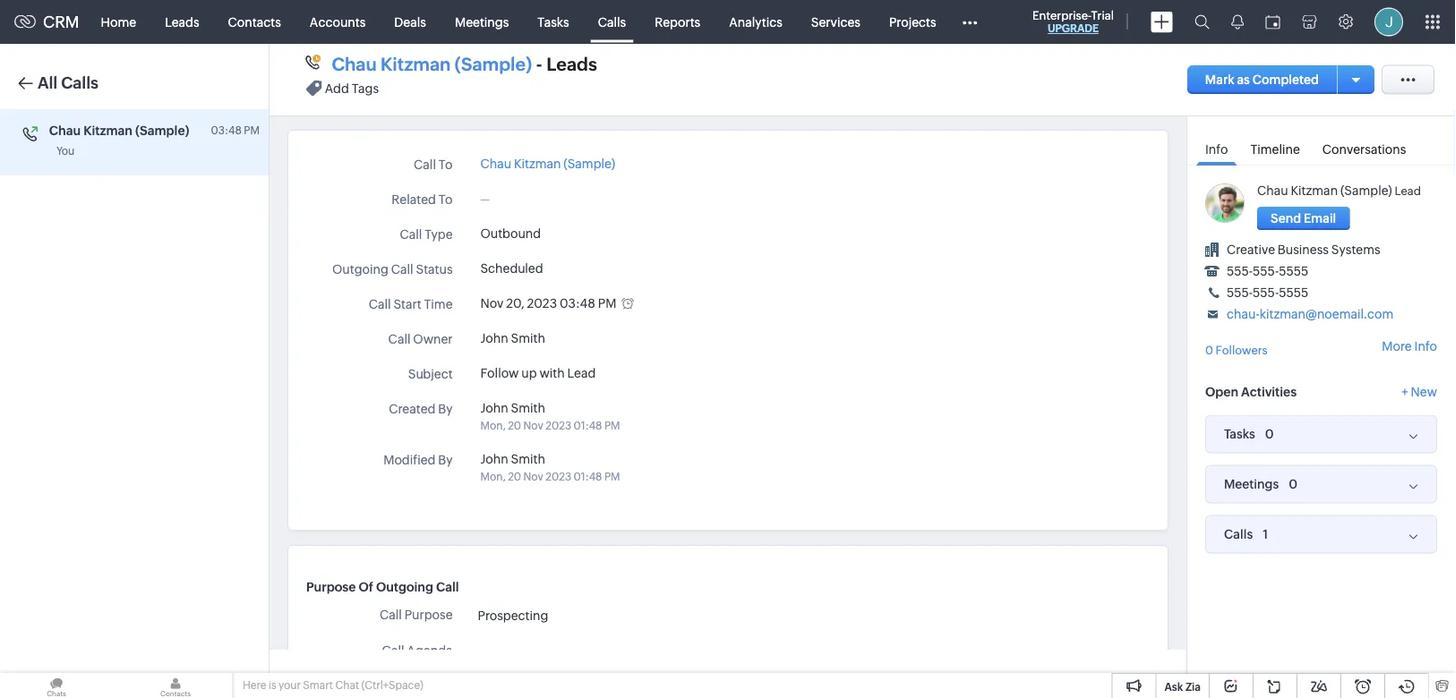 Task type: vqa. For each thing, say whether or not it's contained in the screenshot.


Task type: locate. For each thing, give the bounding box(es) containing it.
1 horizontal spatial lead
[[1395, 185, 1422, 198]]

1 20 from the top
[[508, 420, 522, 432]]

1 vertical spatial outgoing
[[376, 581, 433, 595]]

kitzman up outbound
[[514, 157, 561, 171]]

1 horizontal spatial purpose
[[405, 608, 453, 623]]

0 vertical spatial john
[[481, 331, 509, 346]]

add tags
[[325, 81, 379, 95]]

5555
[[1280, 264, 1309, 279], [1280, 286, 1309, 300]]

call type
[[400, 228, 453, 242]]

purpose of outgoing call
[[306, 581, 459, 595]]

crm
[[43, 13, 79, 31]]

3 smith from the top
[[511, 452, 546, 467]]

to right related on the left top
[[439, 193, 453, 207]]

call up call purpose
[[436, 581, 459, 595]]

0 horizontal spatial info
[[1206, 142, 1229, 157]]

signals image
[[1232, 14, 1244, 30]]

2 john smith mon, 20 nov 2023 01:48 pm from the top
[[481, 452, 621, 483]]

reports
[[655, 15, 701, 29]]

20,
[[506, 297, 525, 311]]

0 vertical spatial by
[[438, 402, 453, 417]]

1 vertical spatial 5555
[[1280, 286, 1309, 300]]

03:48
[[211, 124, 242, 136], [560, 297, 596, 311]]

lead down conversations
[[1395, 185, 1422, 198]]

0 vertical spatial 20
[[508, 420, 522, 432]]

2 5555 from the top
[[1280, 286, 1309, 300]]

to
[[439, 158, 453, 172], [439, 193, 453, 207]]

1 vertical spatial 20
[[508, 471, 522, 483]]

here is your smart chat (ctrl+space)
[[243, 680, 424, 692]]

call start time
[[369, 297, 453, 312]]

timeline link
[[1242, 130, 1310, 165]]

2 mon, from the top
[[481, 471, 506, 483]]

0 vertical spatial 2023
[[527, 297, 557, 311]]

chau down timeline
[[1258, 184, 1289, 198]]

call for purpose
[[380, 608, 402, 623]]

2 vertical spatial 2023
[[546, 471, 572, 483]]

call left owner
[[388, 332, 411, 347]]

by right created
[[438, 402, 453, 417]]

chau kitzman (sample) link up outbound
[[481, 157, 616, 171]]

create menu element
[[1140, 0, 1184, 43]]

1 vertical spatial 555-555-5555
[[1227, 286, 1309, 300]]

leads right "-"
[[547, 54, 597, 75]]

accounts
[[310, 15, 366, 29]]

0 vertical spatial outgoing
[[332, 263, 389, 277]]

deals
[[394, 15, 426, 29]]

5555 down 'business'
[[1280, 264, 1309, 279]]

20 for created by
[[508, 420, 522, 432]]

0 horizontal spatial 03:48
[[211, 124, 242, 136]]

-
[[536, 54, 543, 75]]

john for created by
[[481, 401, 509, 416]]

0 vertical spatial 01:48
[[574, 420, 602, 432]]

follow up with lead
[[481, 366, 596, 381]]

3 john from the top
[[481, 452, 509, 467]]

555-555-5555 up chau-
[[1227, 286, 1309, 300]]

1 vertical spatial tasks
[[1225, 427, 1256, 442]]

2 horizontal spatial 0
[[1290, 478, 1298, 492]]

1 vertical spatial leads
[[547, 54, 597, 75]]

call up (ctrl+space) at the left
[[382, 644, 405, 658]]

Other Modules field
[[951, 8, 990, 36]]

1 vertical spatial chau kitzman (sample) link
[[481, 157, 616, 171]]

leads right home
[[165, 15, 199, 29]]

+
[[1402, 385, 1409, 399]]

0 vertical spatial meetings
[[455, 15, 509, 29]]

lead for chau kitzman (sample) lead
[[1395, 185, 1422, 198]]

20
[[508, 420, 522, 432], [508, 471, 522, 483]]

1 vertical spatial meetings
[[1225, 478, 1280, 492]]

0 vertical spatial info
[[1206, 142, 1229, 157]]

purpose up agenda
[[405, 608, 453, 623]]

0 horizontal spatial lead
[[568, 366, 596, 381]]

by for created by
[[438, 402, 453, 417]]

chau kitzman (sample) link down conversations
[[1258, 184, 1393, 198]]

john up the follow
[[481, 331, 509, 346]]

2 vertical spatial john
[[481, 452, 509, 467]]

reports link
[[641, 0, 715, 43]]

enterprise-
[[1033, 9, 1092, 22]]

john smith mon, 20 nov 2023 01:48 pm
[[481, 401, 621, 432], [481, 452, 621, 483]]

1 vertical spatial calls
[[61, 74, 99, 92]]

0 vertical spatial 03:48
[[211, 124, 242, 136]]

follow
[[481, 366, 519, 381]]

0 vertical spatial chau kitzman (sample) link
[[332, 53, 532, 76]]

2 by from the top
[[438, 453, 453, 468]]

0 horizontal spatial calls
[[61, 74, 99, 92]]

0 vertical spatial purpose
[[306, 581, 356, 595]]

call agenda
[[382, 644, 453, 658]]

outgoing up call start time
[[332, 263, 389, 277]]

01:48
[[574, 420, 602, 432], [574, 471, 602, 483]]

555-555-5555 down creative
[[1227, 264, 1309, 279]]

chau up "you"
[[49, 123, 81, 138]]

1 horizontal spatial calls
[[598, 15, 626, 29]]

chau kitzman (sample) link for leads
[[332, 53, 532, 76]]

1 vertical spatial by
[[438, 453, 453, 468]]

mon,
[[481, 420, 506, 432], [481, 471, 506, 483]]

all calls
[[38, 74, 99, 92]]

conversations
[[1323, 142, 1407, 157]]

calls left "1"
[[1225, 528, 1254, 542]]

0 horizontal spatial purpose
[[306, 581, 356, 595]]

1 john smith mon, 20 nov 2023 01:48 pm from the top
[[481, 401, 621, 432]]

1 vertical spatial 01:48
[[574, 471, 602, 483]]

calls right all
[[61, 74, 99, 92]]

2 vertical spatial smith
[[511, 452, 546, 467]]

call up related to
[[414, 158, 436, 172]]

you
[[56, 145, 74, 157]]

0 vertical spatial 555-555-5555
[[1227, 264, 1309, 279]]

smith for created by
[[511, 401, 546, 416]]

to up related to
[[439, 158, 453, 172]]

chau-kitzman@noemail.com link
[[1227, 307, 1394, 322]]

0 vertical spatial 5555
[[1280, 264, 1309, 279]]

call left type
[[400, 228, 422, 242]]

accounts link
[[295, 0, 380, 43]]

type
[[425, 228, 453, 242]]

2 to from the top
[[439, 193, 453, 207]]

tasks up "-"
[[538, 15, 570, 29]]

1 horizontal spatial leads
[[547, 54, 597, 75]]

chau kitzman (sample) up "you"
[[49, 123, 189, 138]]

1 555-555-5555 from the top
[[1227, 264, 1309, 279]]

chau-
[[1227, 307, 1260, 322]]

call down purpose of outgoing call
[[380, 608, 402, 623]]

1 vertical spatial to
[[439, 193, 453, 207]]

1 vertical spatial 0
[[1266, 427, 1275, 442]]

1 vertical spatial 2023
[[546, 420, 572, 432]]

chau kitzman (sample) link
[[332, 53, 532, 76], [481, 157, 616, 171], [1258, 184, 1393, 198]]

call
[[414, 158, 436, 172], [400, 228, 422, 242], [391, 263, 414, 277], [369, 297, 391, 312], [388, 332, 411, 347], [436, 581, 459, 595], [380, 608, 402, 623], [382, 644, 405, 658]]

tasks down open activities
[[1225, 427, 1256, 442]]

chau kitzman (sample)
[[49, 123, 189, 138], [481, 157, 616, 171]]

1 to from the top
[[439, 158, 453, 172]]

2 20 from the top
[[508, 471, 522, 483]]

smith
[[511, 331, 546, 346], [511, 401, 546, 416], [511, 452, 546, 467]]

0 vertical spatial chau kitzman (sample)
[[49, 123, 189, 138]]

2 vertical spatial nov
[[524, 471, 544, 483]]

2023
[[527, 297, 557, 311], [546, 420, 572, 432], [546, 471, 572, 483]]

john down the follow
[[481, 401, 509, 416]]

john right modified by
[[481, 452, 509, 467]]

call left the start
[[369, 297, 391, 312]]

1 horizontal spatial tasks
[[1225, 427, 1256, 442]]

1 vertical spatial nov
[[524, 420, 544, 432]]

deals link
[[380, 0, 441, 43]]

1 vertical spatial lead
[[568, 366, 596, 381]]

chau kitzman (sample) up outbound
[[481, 157, 616, 171]]

ask
[[1165, 681, 1184, 693]]

of
[[359, 581, 374, 595]]

contacts image
[[119, 674, 232, 699]]

owner
[[413, 332, 453, 347]]

0 vertical spatial john smith mon, 20 nov 2023 01:48 pm
[[481, 401, 621, 432]]

1 vertical spatial smith
[[511, 401, 546, 416]]

1 vertical spatial info
[[1415, 339, 1438, 353]]

scheduled
[[481, 262, 543, 276]]

0 horizontal spatial leads
[[165, 15, 199, 29]]

1 5555 from the top
[[1280, 264, 1309, 279]]

info left timeline
[[1206, 142, 1229, 157]]

pm
[[244, 124, 260, 136], [598, 297, 617, 311], [605, 420, 621, 432], [605, 471, 621, 483]]

1 by from the top
[[438, 402, 453, 417]]

555-555-5555
[[1227, 264, 1309, 279], [1227, 286, 1309, 300]]

chau kitzman (sample) link down "deals"
[[332, 53, 532, 76]]

1
[[1263, 528, 1269, 542]]

0 horizontal spatial 0
[[1206, 344, 1214, 357]]

2 john from the top
[[481, 401, 509, 416]]

info
[[1206, 142, 1229, 157], [1415, 339, 1438, 353]]

lead right with
[[568, 366, 596, 381]]

0 vertical spatial 0
[[1206, 344, 1214, 357]]

john
[[481, 331, 509, 346], [481, 401, 509, 416], [481, 452, 509, 467]]

info right more
[[1415, 339, 1438, 353]]

0 for meetings
[[1290, 478, 1298, 492]]

search image
[[1195, 14, 1210, 30]]

upgrade
[[1048, 22, 1099, 34]]

all
[[38, 74, 58, 92]]

outgoing
[[332, 263, 389, 277], [376, 581, 433, 595]]

kitzman down all calls
[[83, 123, 132, 138]]

purpose left of
[[306, 581, 356, 595]]

0 horizontal spatial chau kitzman (sample)
[[49, 123, 189, 138]]

chau
[[332, 54, 377, 75], [49, 123, 81, 138], [481, 157, 512, 171], [1258, 184, 1289, 198]]

outgoing up call purpose
[[376, 581, 433, 595]]

analytics link
[[715, 0, 797, 43]]

2 01:48 from the top
[[574, 471, 602, 483]]

2023 for created by
[[546, 420, 572, 432]]

1 horizontal spatial chau kitzman (sample)
[[481, 157, 616, 171]]

chats image
[[0, 674, 113, 699]]

nov for created by
[[524, 420, 544, 432]]

1 vertical spatial purpose
[[405, 608, 453, 623]]

signals element
[[1221, 0, 1255, 44]]

prospecting
[[478, 609, 549, 623]]

1 mon, from the top
[[481, 420, 506, 432]]

0 horizontal spatial meetings
[[455, 15, 509, 29]]

1 01:48 from the top
[[574, 420, 602, 432]]

1 vertical spatial john smith mon, 20 nov 2023 01:48 pm
[[481, 452, 621, 483]]

0 vertical spatial to
[[439, 158, 453, 172]]

kitzman down deals link at left top
[[381, 54, 451, 75]]

0 vertical spatial tasks
[[538, 15, 570, 29]]

chau kitzman (sample) link for chau kitzman (sample) lead
[[1258, 184, 1393, 198]]

0
[[1206, 344, 1214, 357], [1266, 427, 1275, 442], [1290, 478, 1298, 492]]

(sample)
[[455, 54, 532, 75], [135, 123, 189, 138], [564, 157, 616, 171], [1341, 184, 1393, 198]]

to for related to
[[439, 193, 453, 207]]

zia
[[1186, 681, 1201, 693]]

1 vertical spatial 03:48
[[560, 297, 596, 311]]

calls right the tasks link
[[598, 15, 626, 29]]

1 horizontal spatial 0
[[1266, 427, 1275, 442]]

nov
[[481, 297, 504, 311], [524, 420, 544, 432], [524, 471, 544, 483]]

by right the "modified" at the bottom left of page
[[438, 453, 453, 468]]

0 vertical spatial lead
[[1395, 185, 1422, 198]]

mon, for created by
[[481, 420, 506, 432]]

0 vertical spatial calls
[[598, 15, 626, 29]]

tasks
[[538, 15, 570, 29], [1225, 427, 1256, 442]]

0 vertical spatial leads
[[165, 15, 199, 29]]

chau up add tags
[[332, 54, 377, 75]]

lead for follow up with lead
[[568, 366, 596, 381]]

1 vertical spatial mon,
[[481, 471, 506, 483]]

1 vertical spatial john
[[481, 401, 509, 416]]

meetings up "1"
[[1225, 478, 1280, 492]]

0 vertical spatial smith
[[511, 331, 546, 346]]

0 vertical spatial mon,
[[481, 420, 506, 432]]

lead inside chau kitzman (sample) lead
[[1395, 185, 1422, 198]]

meetings up chau kitzman (sample) - leads
[[455, 15, 509, 29]]

None button
[[1258, 207, 1350, 230]]

2 smith from the top
[[511, 401, 546, 416]]

call owner
[[388, 332, 453, 347]]

2 vertical spatial 0
[[1290, 478, 1298, 492]]

5555 up chau-kitzman@noemail.com
[[1280, 286, 1309, 300]]

2 vertical spatial chau kitzman (sample) link
[[1258, 184, 1393, 198]]

2 horizontal spatial calls
[[1225, 528, 1254, 542]]

smith for modified by
[[511, 452, 546, 467]]



Task type: describe. For each thing, give the bounding box(es) containing it.
completed
[[1253, 73, 1320, 87]]

tags
[[352, 81, 379, 95]]

creative business systems
[[1227, 243, 1381, 257]]

1 vertical spatial chau kitzman (sample)
[[481, 157, 616, 171]]

conversations link
[[1314, 130, 1416, 165]]

modified
[[384, 453, 436, 468]]

call for type
[[400, 228, 422, 242]]

mon, for modified by
[[481, 471, 506, 483]]

subject
[[408, 367, 453, 382]]

info link
[[1197, 130, 1238, 166]]

0 followers
[[1206, 344, 1268, 357]]

1 smith from the top
[[511, 331, 546, 346]]

analytics
[[729, 15, 783, 29]]

01:48 for created by
[[574, 420, 602, 432]]

smart
[[303, 680, 333, 692]]

business
[[1278, 243, 1330, 257]]

trial
[[1092, 9, 1115, 22]]

up
[[522, 366, 537, 381]]

meetings link
[[441, 0, 523, 43]]

services
[[811, 15, 861, 29]]

more info link
[[1383, 339, 1438, 353]]

mark as completed button
[[1188, 65, 1338, 94]]

more info
[[1383, 339, 1438, 353]]

01:48 for modified by
[[574, 471, 602, 483]]

crm link
[[14, 13, 79, 31]]

related to
[[392, 193, 453, 207]]

2 555-555-5555 from the top
[[1227, 286, 1309, 300]]

projects link
[[875, 0, 951, 43]]

created by
[[389, 402, 453, 417]]

1 horizontal spatial info
[[1415, 339, 1438, 353]]

call left 'status'
[[391, 263, 414, 277]]

john smith mon, 20 nov 2023 01:48 pm for created by
[[481, 401, 621, 432]]

2023 for modified by
[[546, 471, 572, 483]]

0 vertical spatial nov
[[481, 297, 504, 311]]

is
[[269, 680, 276, 692]]

chau-kitzman@noemail.com
[[1227, 307, 1394, 322]]

enterprise-trial upgrade
[[1033, 9, 1115, 34]]

0 horizontal spatial tasks
[[538, 15, 570, 29]]

calls link
[[584, 0, 641, 43]]

1 horizontal spatial 03:48
[[560, 297, 596, 311]]

chau kitzman (sample) - leads
[[332, 54, 597, 75]]

0 for tasks
[[1266, 427, 1275, 442]]

agenda
[[407, 644, 453, 658]]

create menu image
[[1151, 11, 1174, 33]]

tasks link
[[523, 0, 584, 43]]

created
[[389, 402, 436, 417]]

(ctrl+space)
[[362, 680, 424, 692]]

to for call to
[[439, 158, 453, 172]]

add
[[325, 81, 349, 95]]

here
[[243, 680, 267, 692]]

open
[[1206, 385, 1239, 399]]

chau kitzman (sample) lead
[[1258, 184, 1422, 198]]

by for modified by
[[438, 453, 453, 468]]

chau right call to
[[481, 157, 512, 171]]

leads link
[[151, 0, 214, 43]]

home
[[101, 15, 136, 29]]

nov for modified by
[[524, 471, 544, 483]]

call purpose
[[380, 608, 453, 623]]

timeline
[[1251, 142, 1301, 157]]

activities
[[1242, 385, 1297, 399]]

as
[[1238, 73, 1251, 87]]

followers
[[1216, 344, 1268, 357]]

+ new
[[1402, 385, 1438, 399]]

status
[[416, 263, 453, 277]]

systems
[[1332, 243, 1381, 257]]

time
[[424, 297, 453, 312]]

1 john from the top
[[481, 331, 509, 346]]

open activities
[[1206, 385, 1297, 399]]

creative
[[1227, 243, 1276, 257]]

profile element
[[1364, 0, 1415, 43]]

call for owner
[[388, 332, 411, 347]]

outgoing call status
[[332, 263, 453, 277]]

call for to
[[414, 158, 436, 172]]

more
[[1383, 339, 1413, 353]]

new
[[1412, 385, 1438, 399]]

john smith
[[481, 331, 546, 346]]

john smith mon, 20 nov 2023 01:48 pm for modified by
[[481, 452, 621, 483]]

projects
[[890, 15, 937, 29]]

services link
[[797, 0, 875, 43]]

nov 20, 2023 03:48 pm
[[481, 297, 617, 311]]

call to
[[414, 158, 453, 172]]

2 vertical spatial calls
[[1225, 528, 1254, 542]]

contacts
[[228, 15, 281, 29]]

outbound
[[481, 227, 541, 241]]

related
[[392, 193, 436, 207]]

mark as completed
[[1206, 73, 1320, 87]]

calendar image
[[1266, 15, 1281, 29]]

chat
[[335, 680, 359, 692]]

kitzman down timeline
[[1291, 184, 1339, 198]]

search element
[[1184, 0, 1221, 44]]

ask zia
[[1165, 681, 1201, 693]]

start
[[394, 297, 422, 312]]

1 horizontal spatial meetings
[[1225, 478, 1280, 492]]

call for agenda
[[382, 644, 405, 658]]

your
[[279, 680, 301, 692]]

with
[[540, 366, 565, 381]]

kitzman@noemail.com
[[1260, 307, 1394, 322]]

profile image
[[1375, 8, 1404, 36]]

home link
[[87, 0, 151, 43]]

john for modified by
[[481, 452, 509, 467]]

contacts link
[[214, 0, 295, 43]]

mark
[[1206, 73, 1235, 87]]

call for start
[[369, 297, 391, 312]]

20 for modified by
[[508, 471, 522, 483]]

03:48 pm
[[211, 124, 260, 136]]



